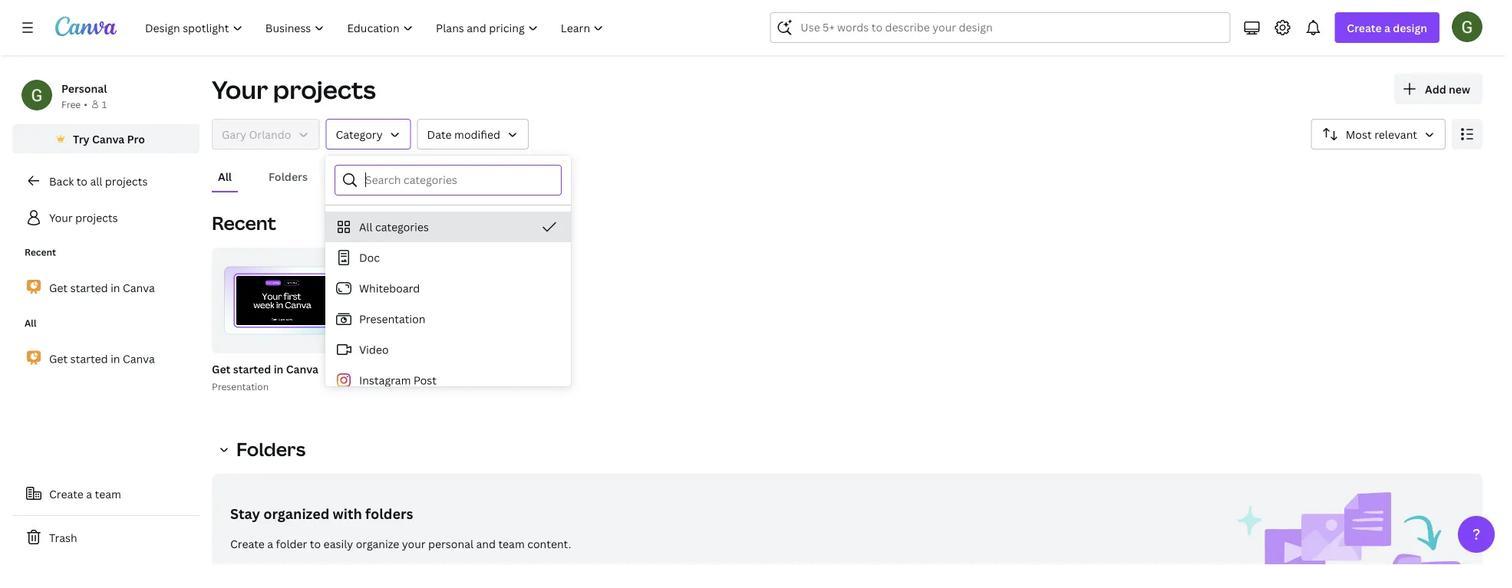 Task type: describe. For each thing, give the bounding box(es) containing it.
1 get started in canva link from the top
[[12, 272, 200, 304]]

organize
[[356, 537, 399, 551]]

presentation option
[[325, 304, 571, 335]]

1 vertical spatial your projects
[[49, 211, 118, 225]]

gary
[[222, 127, 246, 142]]

whiteboard
[[359, 281, 420, 296]]

canva inside button
[[92, 132, 125, 146]]

1 get started in canva from the top
[[49, 281, 155, 295]]

gary orlando
[[222, 127, 291, 142]]

1 horizontal spatial recent
[[212, 211, 276, 236]]

started inside the get started in canva presentation
[[233, 362, 271, 376]]

most
[[1346, 127, 1372, 142]]

date modified
[[427, 127, 501, 142]]

a for design
[[1385, 20, 1391, 35]]

all categories button
[[325, 212, 571, 243]]

0 vertical spatial your projects
[[212, 73, 376, 106]]

1 vertical spatial team
[[498, 537, 525, 551]]

create a design button
[[1335, 12, 1440, 43]]

Sort by button
[[1312, 119, 1446, 150]]

in inside the get started in canva presentation
[[274, 362, 284, 376]]

create a team button
[[12, 479, 200, 510]]

0 vertical spatial projects
[[273, 73, 376, 106]]

0 vertical spatial your
[[212, 73, 268, 106]]

add
[[1425, 82, 1447, 96]]

video
[[359, 343, 389, 357]]

add new button
[[1395, 74, 1483, 104]]

trash link
[[12, 523, 200, 553]]

whiteboard button
[[325, 273, 571, 304]]

stay
[[230, 505, 260, 523]]

get started in canva presentation
[[212, 362, 319, 393]]

with
[[333, 505, 362, 523]]

try canva pro
[[73, 132, 145, 146]]

and
[[476, 537, 496, 551]]

folders
[[365, 505, 413, 523]]

folder
[[276, 537, 307, 551]]

relevant
[[1375, 127, 1418, 142]]

images button
[[416, 162, 466, 191]]

canva inside the get started in canva presentation
[[286, 362, 319, 376]]

your
[[402, 537, 426, 551]]

try canva pro button
[[12, 124, 200, 154]]

organized
[[263, 505, 330, 523]]

list box containing all categories
[[325, 212, 571, 566]]

1 horizontal spatial to
[[310, 537, 321, 551]]

0 horizontal spatial your
[[49, 211, 73, 225]]

stay organized with folders
[[230, 505, 413, 523]]

create for create a design
[[1347, 20, 1382, 35]]

create for create a team
[[49, 487, 84, 502]]

team inside button
[[95, 487, 121, 502]]

Date modified button
[[417, 119, 529, 150]]

add new
[[1425, 82, 1471, 96]]

create a team
[[49, 487, 121, 502]]

instagram post
[[359, 373, 437, 388]]

design
[[1393, 20, 1428, 35]]

2 vertical spatial projects
[[75, 211, 118, 225]]

folders inside dropdown button
[[236, 437, 306, 462]]

1 vertical spatial projects
[[105, 174, 148, 188]]

video option
[[325, 335, 571, 365]]

doc option
[[325, 243, 571, 273]]

create a design
[[1347, 20, 1428, 35]]

categories
[[375, 220, 429, 234]]

•
[[84, 98, 87, 111]]

2 get started in canva from the top
[[49, 352, 155, 366]]

folders button
[[263, 162, 314, 191]]

category
[[336, 127, 383, 142]]

doc
[[359, 251, 380, 265]]

instagram post button
[[325, 365, 571, 396]]

all for all "button"
[[218, 169, 232, 184]]

presentation button
[[325, 304, 571, 335]]

personal
[[61, 81, 107, 96]]

0 horizontal spatial to
[[76, 174, 87, 188]]

get inside the get started in canva presentation
[[212, 362, 231, 376]]

a for folder
[[267, 537, 273, 551]]

create a folder to easily organize your personal and team content.
[[230, 537, 571, 551]]

most relevant
[[1346, 127, 1418, 142]]



Task type: locate. For each thing, give the bounding box(es) containing it.
create
[[1347, 20, 1382, 35], [49, 487, 84, 502], [230, 537, 265, 551]]

pro
[[127, 132, 145, 146]]

personal
[[428, 537, 474, 551]]

a up trash link
[[86, 487, 92, 502]]

presentation inside the get started in canva presentation
[[212, 380, 269, 393]]

create inside button
[[49, 487, 84, 502]]

back to all projects link
[[12, 166, 200, 196]]

a
[[1385, 20, 1391, 35], [86, 487, 92, 502], [267, 537, 273, 551]]

team
[[95, 487, 121, 502], [498, 537, 525, 551]]

folders inside button
[[269, 169, 308, 184]]

0 vertical spatial presentation
[[359, 312, 426, 327]]

started for second the get started in canva link from the top
[[70, 352, 108, 366]]

all button
[[212, 162, 238, 191]]

new
[[1449, 82, 1471, 96]]

team right and
[[498, 537, 525, 551]]

0 horizontal spatial all
[[25, 317, 36, 330]]

to
[[76, 174, 87, 188], [310, 537, 321, 551]]

a left folder
[[267, 537, 273, 551]]

whiteboard option
[[325, 273, 571, 304]]

0 vertical spatial get started in canva
[[49, 281, 155, 295]]

try
[[73, 132, 90, 146]]

1 vertical spatial a
[[86, 487, 92, 502]]

1 horizontal spatial your
[[212, 73, 268, 106]]

presentation down the whiteboard
[[359, 312, 426, 327]]

canva
[[92, 132, 125, 146], [123, 281, 155, 295], [123, 352, 155, 366], [286, 362, 319, 376]]

0 horizontal spatial your projects
[[49, 211, 118, 225]]

free
[[61, 98, 81, 111]]

0 horizontal spatial team
[[95, 487, 121, 502]]

started
[[70, 281, 108, 295], [70, 352, 108, 366], [233, 362, 271, 376]]

folders down orlando
[[269, 169, 308, 184]]

your projects down "all"
[[49, 211, 118, 225]]

1 horizontal spatial create
[[230, 537, 265, 551]]

team up trash link
[[95, 487, 121, 502]]

back
[[49, 174, 74, 188]]

content.
[[527, 537, 571, 551]]

get started in canva
[[49, 281, 155, 295], [49, 352, 155, 366]]

0 horizontal spatial a
[[86, 487, 92, 502]]

recent down all "button"
[[212, 211, 276, 236]]

Search search field
[[801, 13, 1200, 42]]

0 vertical spatial recent
[[212, 211, 276, 236]]

projects
[[273, 73, 376, 106], [105, 174, 148, 188], [75, 211, 118, 225]]

projects right "all"
[[105, 174, 148, 188]]

create for create a folder to easily organize your personal and team content.
[[230, 537, 265, 551]]

your up gary
[[212, 73, 268, 106]]

projects down "all"
[[75, 211, 118, 225]]

trash
[[49, 531, 77, 545]]

presentation
[[359, 312, 426, 327], [212, 380, 269, 393]]

gary orlando image
[[1452, 11, 1483, 42]]

0 vertical spatial team
[[95, 487, 121, 502]]

all for all categories
[[359, 220, 373, 234]]

2 vertical spatial create
[[230, 537, 265, 551]]

0 horizontal spatial create
[[49, 487, 84, 502]]

1 horizontal spatial your projects
[[212, 73, 376, 106]]

started for 2nd the get started in canva link from the bottom of the page
[[70, 281, 108, 295]]

your projects up orlando
[[212, 73, 376, 106]]

2 horizontal spatial all
[[359, 220, 373, 234]]

all
[[90, 174, 102, 188]]

get started in canva link
[[12, 272, 200, 304], [12, 343, 200, 375]]

1 vertical spatial your
[[49, 211, 73, 225]]

1 vertical spatial presentation
[[212, 380, 269, 393]]

images
[[422, 169, 459, 184]]

1 vertical spatial to
[[310, 537, 321, 551]]

easily
[[324, 537, 353, 551]]

presentation inside button
[[359, 312, 426, 327]]

create left the design
[[1347, 20, 1382, 35]]

doc button
[[325, 243, 571, 273]]

create up trash
[[49, 487, 84, 502]]

back to all projects
[[49, 174, 148, 188]]

instagram
[[359, 373, 411, 388]]

to left "all"
[[76, 174, 87, 188]]

date
[[427, 127, 452, 142]]

0 horizontal spatial presentation
[[212, 380, 269, 393]]

1 vertical spatial recent
[[25, 246, 56, 259]]

create inside dropdown button
[[1347, 20, 1382, 35]]

2 horizontal spatial create
[[1347, 20, 1382, 35]]

all inside button
[[359, 220, 373, 234]]

1 vertical spatial folders
[[236, 437, 306, 462]]

recent down the your projects link
[[25, 246, 56, 259]]

orlando
[[249, 127, 291, 142]]

1 vertical spatial get started in canva
[[49, 352, 155, 366]]

1
[[102, 98, 107, 111]]

0 horizontal spatial recent
[[25, 246, 56, 259]]

to left easily on the left bottom
[[310, 537, 321, 551]]

Owner button
[[212, 119, 320, 150]]

designs
[[345, 169, 386, 184]]

1 vertical spatial get started in canva link
[[12, 343, 200, 375]]

1 horizontal spatial a
[[267, 537, 273, 551]]

a left the design
[[1385, 20, 1391, 35]]

0 vertical spatial to
[[76, 174, 87, 188]]

folders button
[[212, 434, 315, 465]]

1 horizontal spatial presentation
[[359, 312, 426, 327]]

None search field
[[770, 12, 1231, 43]]

2 vertical spatial a
[[267, 537, 273, 551]]

folders
[[269, 169, 308, 184], [236, 437, 306, 462]]

all categories
[[359, 220, 429, 234]]

recent
[[212, 211, 276, 236], [25, 246, 56, 259]]

0 vertical spatial get started in canva link
[[12, 272, 200, 304]]

projects up category
[[273, 73, 376, 106]]

2 horizontal spatial a
[[1385, 20, 1391, 35]]

all categories option
[[325, 212, 571, 243]]

0 vertical spatial folders
[[269, 169, 308, 184]]

0 vertical spatial a
[[1385, 20, 1391, 35]]

a inside dropdown button
[[1385, 20, 1391, 35]]

modified
[[454, 127, 501, 142]]

0 vertical spatial all
[[218, 169, 232, 184]]

Category button
[[326, 119, 411, 150]]

2 vertical spatial all
[[25, 317, 36, 330]]

video button
[[325, 335, 571, 365]]

instagram post option
[[325, 365, 571, 396]]

your projects
[[212, 73, 376, 106], [49, 211, 118, 225]]

a for team
[[86, 487, 92, 502]]

create down stay
[[230, 537, 265, 551]]

all
[[218, 169, 232, 184], [359, 220, 373, 234], [25, 317, 36, 330]]

your projects link
[[12, 203, 200, 233]]

your down back
[[49, 211, 73, 225]]

designs button
[[339, 162, 392, 191]]

presentation down get started in canva 'button'
[[212, 380, 269, 393]]

1 vertical spatial create
[[49, 487, 84, 502]]

get started in canva button
[[212, 360, 319, 379]]

post
[[414, 373, 437, 388]]

1 vertical spatial all
[[359, 220, 373, 234]]

get
[[49, 281, 68, 295], [49, 352, 68, 366], [212, 362, 231, 376]]

in
[[111, 281, 120, 295], [111, 352, 120, 366], [274, 362, 284, 376]]

2 get started in canva link from the top
[[12, 343, 200, 375]]

1 horizontal spatial all
[[218, 169, 232, 184]]

all inside "button"
[[218, 169, 232, 184]]

1 horizontal spatial team
[[498, 537, 525, 551]]

free •
[[61, 98, 87, 111]]

folders up organized on the bottom of page
[[236, 437, 306, 462]]

list box
[[325, 212, 571, 566]]

your
[[212, 73, 268, 106], [49, 211, 73, 225]]

a inside button
[[86, 487, 92, 502]]

top level navigation element
[[135, 12, 617, 43]]

0 vertical spatial create
[[1347, 20, 1382, 35]]

Search categories search field
[[365, 166, 552, 195]]



Task type: vqa. For each thing, say whether or not it's contained in the screenshot.
Create inside the dropdown button
yes



